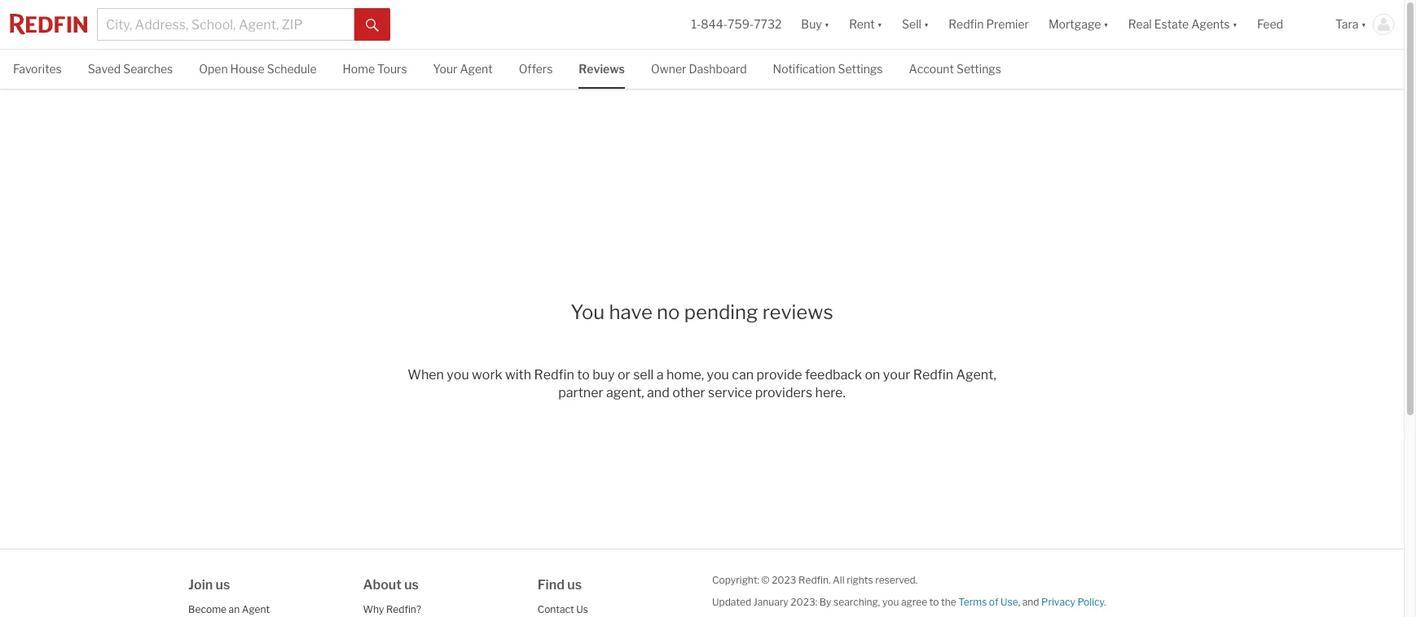 Task type: describe. For each thing, give the bounding box(es) containing it.
with
[[505, 368, 531, 383]]

1 horizontal spatial to
[[930, 597, 939, 609]]

have
[[609, 301, 653, 325]]

join us
[[188, 578, 230, 594]]

when you work with redfin to buy or sell a home, you can provide feedback on your redfin agent, partner agent, and other service providers here.
[[408, 368, 996, 401]]

▾ for sell ▾
[[924, 17, 929, 31]]

1 horizontal spatial and
[[1022, 597, 1039, 609]]

5 ▾ from the left
[[1233, 17, 1238, 31]]

account
[[909, 62, 954, 76]]

reviews link
[[579, 50, 625, 87]]

here.
[[815, 386, 846, 401]]

us for about us
[[404, 578, 419, 594]]

0 vertical spatial agent
[[460, 62, 493, 76]]

1-
[[691, 17, 701, 31]]

home,
[[667, 368, 704, 383]]

feed button
[[1248, 0, 1326, 49]]

agent,
[[956, 368, 996, 383]]

owner dashboard
[[651, 62, 747, 76]]

providers
[[755, 386, 813, 401]]

submit search image
[[366, 19, 379, 32]]

City, Address, School, Agent, ZIP search field
[[97, 8, 354, 41]]

.
[[1104, 597, 1106, 609]]

dashboard
[[689, 62, 747, 76]]

mortgage ▾ button
[[1049, 0, 1109, 49]]

policy
[[1078, 597, 1104, 609]]

a
[[657, 368, 664, 383]]

1-844-759-7732
[[691, 17, 782, 31]]

redfin up partner
[[534, 368, 574, 383]]

by
[[820, 597, 832, 609]]

saved searches link
[[88, 50, 173, 87]]

join
[[188, 578, 213, 594]]

saved
[[88, 62, 121, 76]]

agent,
[[606, 386, 644, 401]]

1-844-759-7732 link
[[691, 17, 782, 31]]

redfin?
[[386, 604, 421, 616]]

sell ▾ button
[[902, 0, 929, 49]]

on
[[865, 368, 880, 383]]

your
[[883, 368, 910, 383]]

owner
[[651, 62, 686, 76]]

and inside the when you work with redfin to buy or sell a home, you can provide feedback on your redfin agent, partner agent, and other service providers here.
[[647, 386, 670, 401]]

rights
[[847, 575, 873, 587]]

privacy
[[1041, 597, 1076, 609]]

notification settings
[[773, 62, 883, 76]]

an
[[229, 604, 240, 616]]

service
[[708, 386, 752, 401]]

buy ▾ button
[[792, 0, 839, 49]]

rent ▾
[[849, 17, 883, 31]]

mortgage ▾
[[1049, 17, 1109, 31]]

buy
[[593, 368, 615, 383]]

your agent link
[[433, 50, 493, 87]]

redfin inside 'button'
[[949, 17, 984, 31]]

about
[[363, 578, 402, 594]]

privacy policy link
[[1041, 597, 1104, 609]]

find us
[[538, 578, 582, 594]]

mortgage ▾ button
[[1039, 0, 1119, 49]]

no
[[657, 301, 680, 325]]

agree
[[901, 597, 927, 609]]

agents
[[1191, 17, 1230, 31]]

,
[[1018, 597, 1020, 609]]

notification
[[773, 62, 836, 76]]

redfin.
[[799, 575, 831, 587]]

reviews
[[579, 62, 625, 76]]

favorites
[[13, 62, 62, 76]]

the
[[941, 597, 956, 609]]

or
[[618, 368, 631, 383]]

your agent
[[433, 62, 493, 76]]

pending
[[684, 301, 758, 325]]

mortgage
[[1049, 17, 1101, 31]]

updated january 2023: by searching, you agree to the terms of use , and privacy policy .
[[712, 597, 1106, 609]]

can
[[732, 368, 754, 383]]

estate
[[1154, 17, 1189, 31]]

contact us
[[538, 604, 588, 616]]

real
[[1128, 17, 1152, 31]]

your
[[433, 62, 457, 76]]

tours
[[377, 62, 407, 76]]

rent ▾ button
[[849, 0, 883, 49]]

real estate agents ▾ button
[[1119, 0, 1248, 49]]

2023:
[[791, 597, 817, 609]]

all
[[833, 575, 845, 587]]



Task type: vqa. For each thing, say whether or not it's contained in the screenshot.
Error
no



Task type: locate. For each thing, give the bounding box(es) containing it.
you
[[571, 301, 605, 325]]

open house schedule link
[[199, 50, 317, 87]]

us right find
[[567, 578, 582, 594]]

us for find us
[[567, 578, 582, 594]]

other
[[672, 386, 705, 401]]

to inside the when you work with redfin to buy or sell a home, you can provide feedback on your redfin agent, partner agent, and other service providers here.
[[577, 368, 590, 383]]

terms
[[958, 597, 987, 609]]

2 settings from the left
[[957, 62, 1001, 76]]

1 vertical spatial agent
[[242, 604, 270, 616]]

redfin premier button
[[939, 0, 1039, 49]]

redfin left premier
[[949, 17, 984, 31]]

about us
[[363, 578, 419, 594]]

settings down rent
[[838, 62, 883, 76]]

1 us from the left
[[216, 578, 230, 594]]

7732
[[754, 17, 782, 31]]

to up partner
[[577, 368, 590, 383]]

become an agent button
[[188, 604, 270, 616]]

0 horizontal spatial and
[[647, 386, 670, 401]]

when
[[408, 368, 444, 383]]

account settings link
[[909, 50, 1001, 87]]

you left work
[[447, 368, 469, 383]]

us for join us
[[216, 578, 230, 594]]

©
[[762, 575, 770, 587]]

▾ right rent
[[877, 17, 883, 31]]

▾ right agents
[[1233, 17, 1238, 31]]

▾ for rent ▾
[[877, 17, 883, 31]]

1 ▾ from the left
[[824, 17, 830, 31]]

become an agent
[[188, 604, 270, 616]]

of
[[989, 597, 999, 609]]

0 vertical spatial to
[[577, 368, 590, 383]]

agent right your
[[460, 62, 493, 76]]

become
[[188, 604, 227, 616]]

redfin right your
[[913, 368, 953, 383]]

contact us button
[[538, 604, 588, 616]]

you up service
[[707, 368, 729, 383]]

use
[[1001, 597, 1018, 609]]

why redfin?
[[363, 604, 421, 616]]

offers link
[[519, 50, 553, 87]]

▾
[[824, 17, 830, 31], [877, 17, 883, 31], [924, 17, 929, 31], [1104, 17, 1109, 31], [1233, 17, 1238, 31], [1361, 17, 1367, 31]]

home tours
[[343, 62, 407, 76]]

sell ▾
[[902, 17, 929, 31]]

why
[[363, 604, 384, 616]]

offers
[[519, 62, 553, 76]]

settings for account settings
[[957, 62, 1001, 76]]

agent
[[460, 62, 493, 76], [242, 604, 270, 616]]

searching,
[[834, 597, 880, 609]]

why redfin? button
[[363, 604, 421, 616]]

to
[[577, 368, 590, 383], [930, 597, 939, 609]]

us right 'join'
[[216, 578, 230, 594]]

notification settings link
[[773, 50, 883, 87]]

you
[[447, 368, 469, 383], [707, 368, 729, 383], [882, 597, 899, 609]]

reviews
[[762, 301, 833, 325]]

feedback
[[805, 368, 862, 383]]

0 horizontal spatial agent
[[242, 604, 270, 616]]

tara
[[1336, 17, 1359, 31]]

work
[[472, 368, 502, 383]]

0 horizontal spatial us
[[216, 578, 230, 594]]

settings down redfin premier 'button'
[[957, 62, 1001, 76]]

0 vertical spatial and
[[647, 386, 670, 401]]

▾ right the "sell"
[[924, 17, 929, 31]]

759-
[[728, 17, 754, 31]]

1 vertical spatial and
[[1022, 597, 1039, 609]]

1 horizontal spatial agent
[[460, 62, 493, 76]]

provide
[[757, 368, 802, 383]]

1 horizontal spatial settings
[[957, 62, 1001, 76]]

settings for notification settings
[[838, 62, 883, 76]]

2 horizontal spatial us
[[567, 578, 582, 594]]

1 vertical spatial to
[[930, 597, 939, 609]]

3 us from the left
[[567, 578, 582, 594]]

sell ▾ button
[[892, 0, 939, 49]]

4 ▾ from the left
[[1104, 17, 1109, 31]]

6 ▾ from the left
[[1361, 17, 1367, 31]]

and down a
[[647, 386, 670, 401]]

▾ for tara ▾
[[1361, 17, 1367, 31]]

home
[[343, 62, 375, 76]]

▾ right buy
[[824, 17, 830, 31]]

2023
[[772, 575, 797, 587]]

real estate agents ▾
[[1128, 17, 1238, 31]]

january
[[753, 597, 789, 609]]

▾ for buy ▾
[[824, 17, 830, 31]]

you down reserved.
[[882, 597, 899, 609]]

you have no pending reviews
[[571, 301, 833, 325]]

contact
[[538, 604, 574, 616]]

buy ▾ button
[[801, 0, 830, 49]]

buy ▾
[[801, 17, 830, 31]]

searches
[[123, 62, 173, 76]]

▾ for mortgage ▾
[[1104, 17, 1109, 31]]

copyright: © 2023 redfin. all rights reserved.
[[712, 575, 918, 587]]

us up redfin?
[[404, 578, 419, 594]]

us
[[576, 604, 588, 616]]

▾ right mortgage
[[1104, 17, 1109, 31]]

1 horizontal spatial you
[[707, 368, 729, 383]]

owner dashboard link
[[651, 50, 747, 87]]

open
[[199, 62, 228, 76]]

copyright:
[[712, 575, 759, 587]]

▾ right tara
[[1361, 17, 1367, 31]]

sell
[[633, 368, 654, 383]]

agent right the an
[[242, 604, 270, 616]]

favorites link
[[13, 50, 62, 87]]

2 us from the left
[[404, 578, 419, 594]]

sell
[[902, 17, 922, 31]]

tara ▾
[[1336, 17, 1367, 31]]

1 horizontal spatial us
[[404, 578, 419, 594]]

2 ▾ from the left
[[877, 17, 883, 31]]

premier
[[986, 17, 1029, 31]]

and right ,
[[1022, 597, 1039, 609]]

2 horizontal spatial you
[[882, 597, 899, 609]]

reserved.
[[875, 575, 918, 587]]

account settings
[[909, 62, 1001, 76]]

0 horizontal spatial to
[[577, 368, 590, 383]]

buy
[[801, 17, 822, 31]]

settings
[[838, 62, 883, 76], [957, 62, 1001, 76]]

1 settings from the left
[[838, 62, 883, 76]]

3 ▾ from the left
[[924, 17, 929, 31]]

rent ▾ button
[[839, 0, 892, 49]]

find
[[538, 578, 565, 594]]

0 horizontal spatial settings
[[838, 62, 883, 76]]

0 horizontal spatial you
[[447, 368, 469, 383]]

open house schedule
[[199, 62, 317, 76]]

844-
[[701, 17, 728, 31]]

to left the
[[930, 597, 939, 609]]

terms of use link
[[958, 597, 1018, 609]]

redfin
[[949, 17, 984, 31], [534, 368, 574, 383], [913, 368, 953, 383]]



